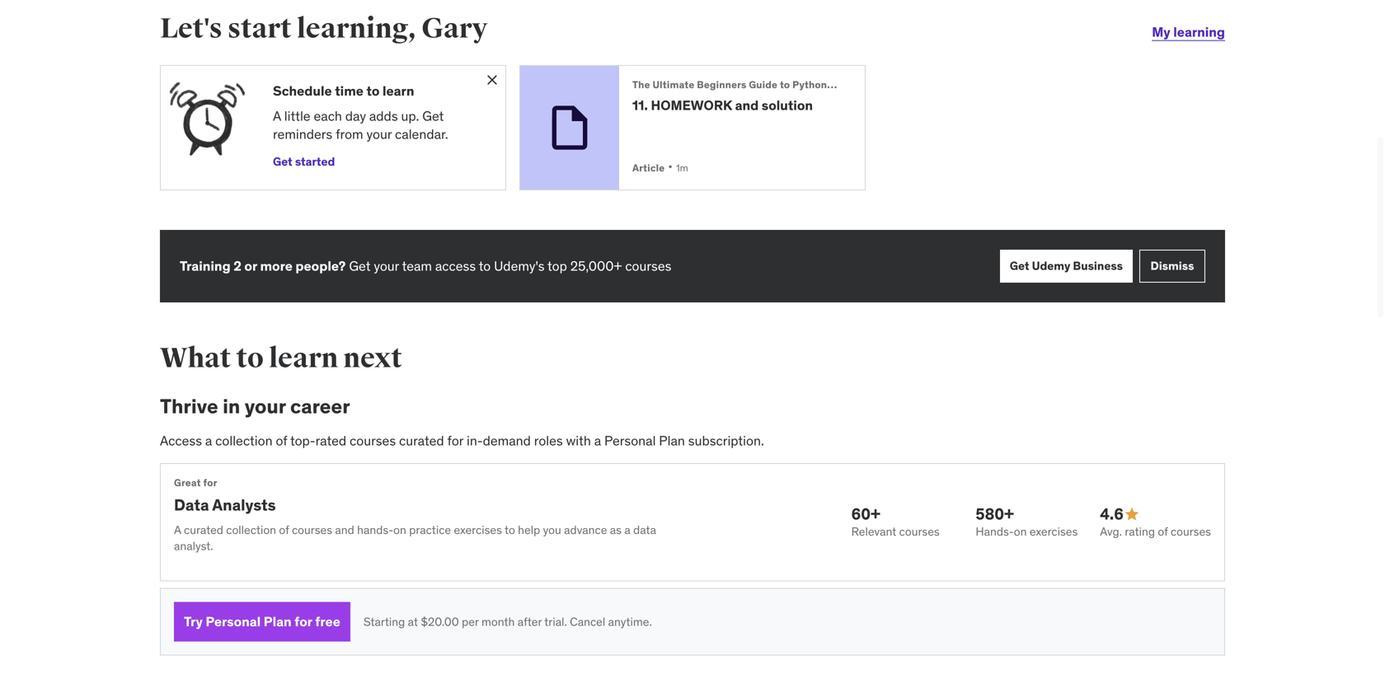 Task type: locate. For each thing, give the bounding box(es) containing it.
gary
[[421, 12, 488, 46]]

plan left free
[[264, 613, 292, 630]]

0 horizontal spatial learn
[[269, 341, 338, 376]]

calendar.
[[395, 126, 448, 143]]

at
[[408, 615, 418, 629]]

python
[[792, 78, 827, 91]]

1 horizontal spatial a
[[273, 107, 281, 124]]

0 vertical spatial and
[[735, 97, 759, 114]]

1 horizontal spatial learn
[[383, 82, 414, 99]]

a right access
[[205, 432, 212, 449]]

learn inside "schedule time to learn a little each day adds up. get reminders from your calendar."
[[383, 82, 414, 99]]

personal right try
[[206, 613, 261, 630]]

1 horizontal spatial personal
[[604, 432, 656, 449]]

0 vertical spatial your
[[366, 126, 392, 143]]

1 vertical spatial and
[[335, 523, 354, 538]]

exercises right practice
[[454, 523, 502, 538]]

2
[[233, 257, 241, 274]]

to left the help
[[505, 523, 515, 538]]

11. homework and solution link
[[632, 97, 838, 114]]

1 vertical spatial plan
[[264, 613, 292, 630]]

each
[[314, 107, 342, 124]]

1 horizontal spatial and
[[735, 97, 759, 114]]

try
[[184, 613, 203, 630]]

a inside "schedule time to learn a little each day adds up. get reminders from your calendar."
[[273, 107, 281, 124]]

exercises inside the 580+ hands-on exercises
[[1030, 524, 1078, 539]]

to right time
[[366, 82, 380, 99]]

get up the calendar.
[[422, 107, 444, 124]]

1 horizontal spatial exercises
[[1030, 524, 1078, 539]]

hands-
[[357, 523, 393, 538]]

60+
[[851, 504, 880, 524]]

learn up up.
[[383, 82, 414, 99]]

courses left hands-
[[292, 523, 332, 538]]

courses inside great for data analysts a curated collection of courses and hands-on practice exercises to help you advance as a data analyst.
[[292, 523, 332, 538]]

and inside great for data analysts a curated collection of courses and hands-on practice exercises to help you advance as a data analyst.
[[335, 523, 354, 538]]

0 horizontal spatial a
[[174, 523, 181, 538]]

of
[[276, 432, 287, 449], [279, 523, 289, 538], [1158, 524, 1168, 539]]

in-
[[467, 432, 483, 449]]

time
[[335, 82, 364, 99]]

on
[[393, 523, 406, 538], [1014, 524, 1027, 539]]

my learning
[[1152, 23, 1225, 40]]

your right in
[[245, 394, 286, 419]]

close image
[[484, 72, 500, 88]]

and for guide
[[735, 97, 759, 114]]

avg. rating of courses
[[1100, 524, 1211, 539]]

with
[[566, 432, 591, 449]]

udemy
[[1032, 259, 1070, 273]]

your inside "schedule time to learn a little each day adds up. get reminders from your calendar."
[[366, 126, 392, 143]]

0 horizontal spatial exercises
[[454, 523, 502, 538]]

a for data
[[174, 523, 181, 538]]

learn up career at the bottom of the page
[[269, 341, 338, 376]]

cancel
[[570, 615, 605, 629]]

schedule time to learn a little each day adds up. get reminders from your calendar.
[[273, 82, 448, 143]]

0 horizontal spatial personal
[[206, 613, 261, 630]]

•
[[668, 158, 673, 175]]

the
[[632, 78, 650, 91]]

as
[[610, 523, 622, 538]]

exercises left avg.
[[1030, 524, 1078, 539]]

for inside try personal plan for free link
[[294, 613, 312, 630]]

and inside "the ultimate beginners guide to python programming 11. homework and solution"
[[735, 97, 759, 114]]

and
[[735, 97, 759, 114], [335, 523, 354, 538]]

up.
[[401, 107, 419, 124]]

your left team
[[374, 257, 399, 274]]

collection down analysts
[[226, 523, 276, 538]]

personal
[[604, 432, 656, 449], [206, 613, 261, 630]]

0 horizontal spatial and
[[335, 523, 354, 538]]

plan left subscription.
[[659, 432, 685, 449]]

great
[[174, 477, 201, 489]]

adds
[[369, 107, 398, 124]]

for left free
[[294, 613, 312, 630]]

0 horizontal spatial a
[[205, 432, 212, 449]]

great for data analysts a curated collection of courses and hands-on practice exercises to help you advance as a data analyst.
[[174, 477, 656, 554]]

2 vertical spatial for
[[294, 613, 312, 630]]

from
[[336, 126, 363, 143]]

0 horizontal spatial on
[[393, 523, 406, 538]]

a inside great for data analysts a curated collection of courses and hands-on practice exercises to help you advance as a data analyst.
[[174, 523, 181, 538]]

thrive
[[160, 394, 218, 419]]

1 horizontal spatial for
[[294, 613, 312, 630]]

data analysts link
[[174, 495, 276, 515]]

a
[[205, 432, 212, 449], [594, 432, 601, 449], [624, 523, 631, 538]]

0 horizontal spatial curated
[[184, 523, 223, 538]]

collection
[[215, 432, 273, 449], [226, 523, 276, 538]]

1 vertical spatial for
[[203, 477, 217, 489]]

2 horizontal spatial a
[[624, 523, 631, 538]]

and left hands-
[[335, 523, 354, 538]]

to
[[780, 78, 790, 91], [366, 82, 380, 99], [479, 257, 491, 274], [236, 341, 264, 376], [505, 523, 515, 538]]

thrive in your career element
[[160, 394, 1225, 656]]

1 vertical spatial curated
[[184, 523, 223, 538]]

business
[[1073, 259, 1123, 273]]

data
[[174, 495, 209, 515]]

on down "580+"
[[1014, 524, 1027, 539]]

courses right relevant
[[899, 524, 940, 539]]

for right great in the left of the page
[[203, 477, 217, 489]]

for inside great for data analysts a curated collection of courses and hands-on practice exercises to help you advance as a data analyst.
[[203, 477, 217, 489]]

get left udemy on the right of page
[[1010, 259, 1029, 273]]

1 vertical spatial a
[[174, 523, 181, 538]]

my learning link
[[1152, 12, 1225, 52]]

on left practice
[[393, 523, 406, 538]]

more
[[260, 257, 293, 274]]

beginners
[[697, 78, 747, 91]]

avg.
[[1100, 524, 1122, 539]]

personal right with
[[604, 432, 656, 449]]

hands-
[[976, 524, 1014, 539]]

0 horizontal spatial for
[[203, 477, 217, 489]]

collection down thrive in your career
[[215, 432, 273, 449]]

what
[[160, 341, 231, 376]]

to up solution in the right of the page
[[780, 78, 790, 91]]

after
[[518, 615, 542, 629]]

dismiss
[[1151, 259, 1194, 273]]

plan
[[659, 432, 685, 449], [264, 613, 292, 630]]

curated up analyst.
[[184, 523, 223, 538]]

a right as
[[624, 523, 631, 538]]

next
[[343, 341, 402, 376]]

learn
[[383, 82, 414, 99], [269, 341, 338, 376]]

1 horizontal spatial plan
[[659, 432, 685, 449]]

curated left the in-
[[399, 432, 444, 449]]

1 horizontal spatial on
[[1014, 524, 1027, 539]]

and down the guide
[[735, 97, 759, 114]]

0 vertical spatial a
[[273, 107, 281, 124]]

1 vertical spatial your
[[374, 257, 399, 274]]

1 vertical spatial personal
[[206, 613, 261, 630]]

get
[[422, 107, 444, 124], [273, 154, 292, 169], [349, 257, 371, 274], [1010, 259, 1029, 273]]

0 vertical spatial curated
[[399, 432, 444, 449]]

a for to
[[273, 107, 281, 124]]

on inside the 580+ hands-on exercises
[[1014, 524, 1027, 539]]

get right people?
[[349, 257, 371, 274]]

analysts
[[212, 495, 276, 515]]

1 vertical spatial collection
[[226, 523, 276, 538]]

courses right the rating
[[1171, 524, 1211, 539]]

a up analyst.
[[174, 523, 181, 538]]

for
[[447, 432, 463, 449], [203, 477, 217, 489], [294, 613, 312, 630]]

rating
[[1125, 524, 1155, 539]]

your down adds
[[366, 126, 392, 143]]

udemy's
[[494, 257, 545, 274]]

a right with
[[594, 432, 601, 449]]

courses
[[625, 257, 671, 274], [350, 432, 396, 449], [292, 523, 332, 538], [899, 524, 940, 539], [1171, 524, 1211, 539]]

for left the in-
[[447, 432, 463, 449]]

access
[[435, 257, 476, 274]]

a left little
[[273, 107, 281, 124]]

get inside button
[[273, 154, 292, 169]]

team
[[402, 257, 432, 274]]

0 vertical spatial for
[[447, 432, 463, 449]]

2 horizontal spatial for
[[447, 432, 463, 449]]

what to learn next
[[160, 341, 402, 376]]

exercises
[[454, 523, 502, 538], [1030, 524, 1078, 539]]

0 vertical spatial learn
[[383, 82, 414, 99]]

subscription.
[[688, 432, 764, 449]]

get left the started
[[273, 154, 292, 169]]

curated
[[399, 432, 444, 449], [184, 523, 223, 538]]



Task type: describe. For each thing, give the bounding box(es) containing it.
580+ hands-on exercises
[[976, 504, 1078, 539]]

get udemy business
[[1010, 259, 1123, 273]]

of inside great for data analysts a curated collection of courses and hands-on practice exercises to help you advance as a data analyst.
[[279, 523, 289, 538]]

help
[[518, 523, 540, 538]]

0 vertical spatial personal
[[604, 432, 656, 449]]

courses right rated
[[350, 432, 396, 449]]

reminders
[[273, 126, 332, 143]]

4.6
[[1100, 504, 1124, 524]]

let's start learning, gary
[[160, 12, 488, 46]]

homework
[[651, 97, 732, 114]]

relevant
[[851, 524, 896, 539]]

month
[[482, 615, 515, 629]]

article
[[632, 162, 665, 174]]

to inside "the ultimate beginners guide to python programming 11. homework and solution"
[[780, 78, 790, 91]]

little
[[284, 107, 311, 124]]

to right access
[[479, 257, 491, 274]]

starting at $20.00 per month after trial. cancel anytime.
[[363, 615, 652, 629]]

learning,
[[297, 12, 416, 46]]

60+ relevant courses
[[851, 504, 940, 539]]

training
[[180, 257, 231, 274]]

started
[[295, 154, 335, 169]]

2 vertical spatial your
[[245, 394, 286, 419]]

data
[[633, 523, 656, 538]]

0 vertical spatial plan
[[659, 432, 685, 449]]

1 vertical spatial learn
[[269, 341, 338, 376]]

the ultimate beginners guide to python programming 11. homework and solution
[[632, 78, 896, 114]]

starting
[[363, 615, 405, 629]]

or
[[244, 257, 257, 274]]

advance
[[564, 523, 607, 538]]

learning
[[1173, 23, 1225, 40]]

article • 1m
[[632, 158, 688, 175]]

free
[[315, 613, 340, 630]]

0 horizontal spatial plan
[[264, 613, 292, 630]]

collection inside great for data analysts a curated collection of courses and hands-on practice exercises to help you advance as a data analyst.
[[226, 523, 276, 538]]

25,000+
[[570, 257, 622, 274]]

access a collection of top-rated courses curated for in-demand roles with a personal plan subscription.
[[160, 432, 764, 449]]

day
[[345, 107, 366, 124]]

ultimate
[[653, 78, 695, 91]]

trial.
[[544, 615, 567, 629]]

my
[[1152, 23, 1171, 40]]

career
[[290, 394, 350, 419]]

schedule
[[273, 82, 332, 99]]

11.
[[632, 97, 648, 114]]

small image
[[1124, 506, 1140, 523]]

1 horizontal spatial a
[[594, 432, 601, 449]]

start
[[228, 12, 291, 46]]

1m
[[676, 162, 688, 174]]

you
[[543, 523, 561, 538]]

get udemy business link
[[1000, 250, 1133, 283]]

to inside great for data analysts a curated collection of courses and hands-on practice exercises to help you advance as a data analyst.
[[505, 523, 515, 538]]

dismiss button
[[1139, 250, 1205, 283]]

exercises inside great for data analysts a curated collection of courses and hands-on practice exercises to help you advance as a data analyst.
[[454, 523, 502, 538]]

curated inside great for data analysts a curated collection of courses and hands-on practice exercises to help you advance as a data analyst.
[[184, 523, 223, 538]]

per
[[462, 615, 479, 629]]

top
[[548, 257, 567, 274]]

anytime.
[[608, 615, 652, 629]]

to inside "schedule time to learn a little each day adds up. get reminders from your calendar."
[[366, 82, 380, 99]]

access
[[160, 432, 202, 449]]

thrive in your career
[[160, 394, 350, 419]]

top-
[[290, 432, 315, 449]]

training 2 or more people? get your team access to udemy's top 25,000+ courses
[[180, 257, 671, 274]]

get inside "schedule time to learn a little each day adds up. get reminders from your calendar."
[[422, 107, 444, 124]]

and for analysts
[[335, 523, 354, 538]]

a inside great for data analysts a curated collection of courses and hands-on practice exercises to help you advance as a data analyst.
[[624, 523, 631, 538]]

in
[[223, 394, 240, 419]]

practice
[[409, 523, 451, 538]]

demand
[[483, 432, 531, 449]]

people?
[[296, 257, 346, 274]]

rated
[[315, 432, 346, 449]]

courses inside 60+ relevant courses
[[899, 524, 940, 539]]

solution
[[762, 97, 813, 114]]

roles
[[534, 432, 563, 449]]

programming
[[830, 78, 896, 91]]

on inside great for data analysts a curated collection of courses and hands-on practice exercises to help you advance as a data analyst.
[[393, 523, 406, 538]]

let's
[[160, 12, 222, 46]]

get started
[[273, 154, 335, 169]]

analyst.
[[174, 539, 213, 554]]

580+
[[976, 504, 1014, 524]]

guide
[[749, 78, 778, 91]]

$20.00
[[421, 615, 459, 629]]

try personal plan for free link
[[174, 602, 350, 642]]

get started button
[[273, 151, 335, 174]]

0 vertical spatial collection
[[215, 432, 273, 449]]

courses right 25,000+
[[625, 257, 671, 274]]

to up thrive in your career
[[236, 341, 264, 376]]

try personal plan for free
[[184, 613, 340, 630]]

1 horizontal spatial curated
[[399, 432, 444, 449]]



Task type: vqa. For each thing, say whether or not it's contained in the screenshot.
Cancel
yes



